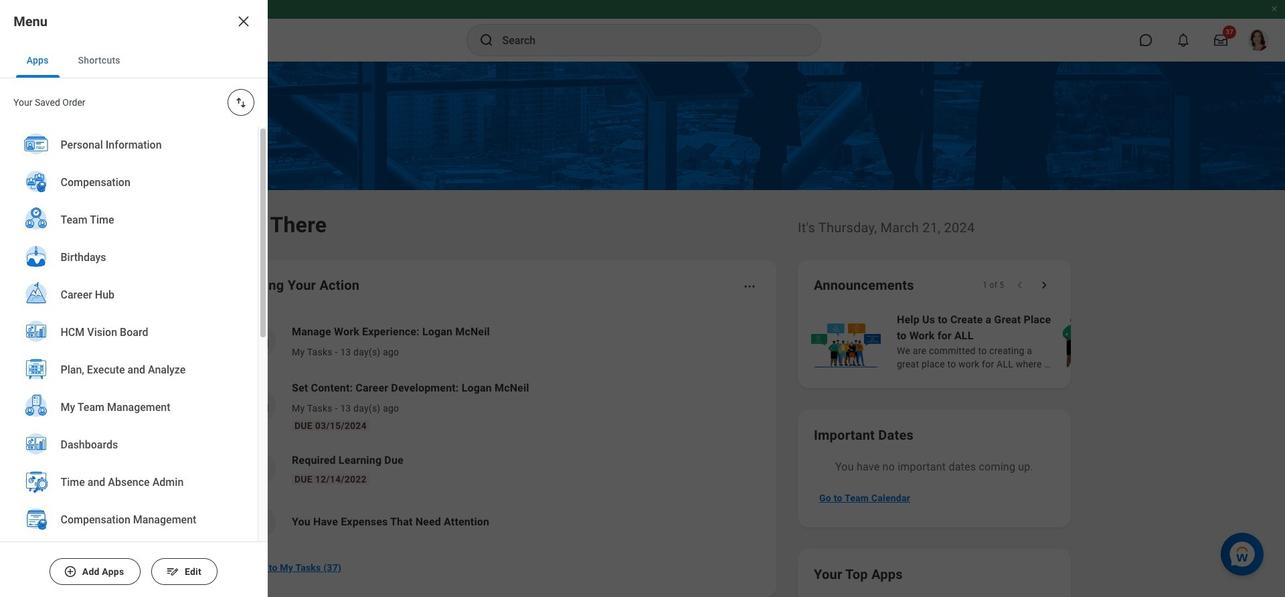 Task type: describe. For each thing, give the bounding box(es) containing it.
text edit image
[[166, 565, 179, 579]]

2 inbox image from the top
[[250, 396, 270, 416]]

profile logan mcneil element
[[1240, 25, 1278, 55]]

recruiting dashboard image
[[23, 541, 60, 575]]

1 inbox image from the top
[[250, 332, 270, 352]]

inbox large image
[[1215, 33, 1228, 47]]

x image
[[236, 13, 252, 29]]

list inside global navigation dialog
[[0, 127, 258, 597]]

global navigation dialog
[[0, 0, 268, 597]]

search image
[[479, 32, 495, 48]]

dashboard expenses image
[[250, 512, 270, 532]]



Task type: locate. For each thing, give the bounding box(es) containing it.
book open image
[[250, 459, 270, 479]]

chevron right small image
[[1038, 279, 1052, 292]]

notifications large image
[[1177, 33, 1191, 47]]

sort image
[[234, 96, 248, 109]]

inbox image
[[250, 332, 270, 352], [250, 396, 270, 416]]

banner
[[0, 0, 1286, 62]]

close environment banner image
[[1271, 5, 1279, 13]]

0 vertical spatial inbox image
[[250, 332, 270, 352]]

chevron left small image
[[1014, 279, 1027, 292]]

1 vertical spatial inbox image
[[250, 396, 270, 416]]

tab list
[[0, 43, 268, 78]]

main content
[[0, 62, 1286, 597]]

plus circle image
[[64, 565, 77, 579]]

list
[[0, 127, 258, 597], [809, 311, 1286, 372], [230, 313, 761, 549]]

status
[[983, 280, 1005, 291]]



Task type: vqa. For each thing, say whether or not it's contained in the screenshot.
chevron left small image
yes



